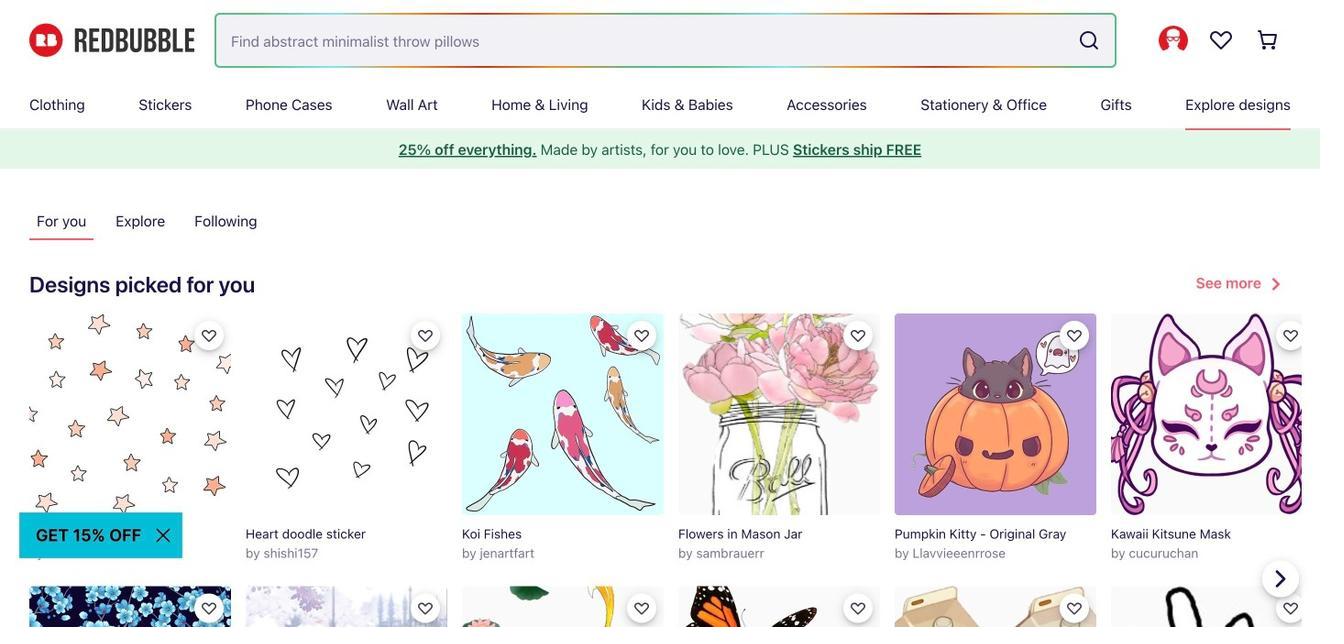 Task type: describe. For each thing, give the bounding box(es) containing it.
6 menu item from the left
[[642, 81, 733, 128]]

2 menu item from the left
[[139, 81, 192, 128]]

Search term search field
[[216, 15, 1071, 66]]

4 menu item from the left
[[386, 81, 438, 128]]

8 menu item from the left
[[921, 81, 1047, 128]]

10 menu item from the left
[[1186, 81, 1291, 128]]



Task type: locate. For each thing, give the bounding box(es) containing it.
3 menu item from the left
[[246, 81, 332, 128]]

None field
[[216, 15, 1115, 66]]

menu item
[[29, 81, 85, 128], [139, 81, 192, 128], [246, 81, 332, 128], [386, 81, 438, 128], [492, 81, 588, 128], [642, 81, 733, 128], [787, 81, 867, 128], [921, 81, 1047, 128], [1101, 81, 1132, 128], [1186, 81, 1291, 128]]

9 menu item from the left
[[1101, 81, 1132, 128]]

5 menu item from the left
[[492, 81, 588, 128]]

1 menu item from the left
[[29, 81, 85, 128]]

7 menu item from the left
[[787, 81, 867, 128]]

menu bar
[[29, 81, 1291, 128]]



Task type: vqa. For each thing, say whether or not it's contained in the screenshot.
'field'
yes



